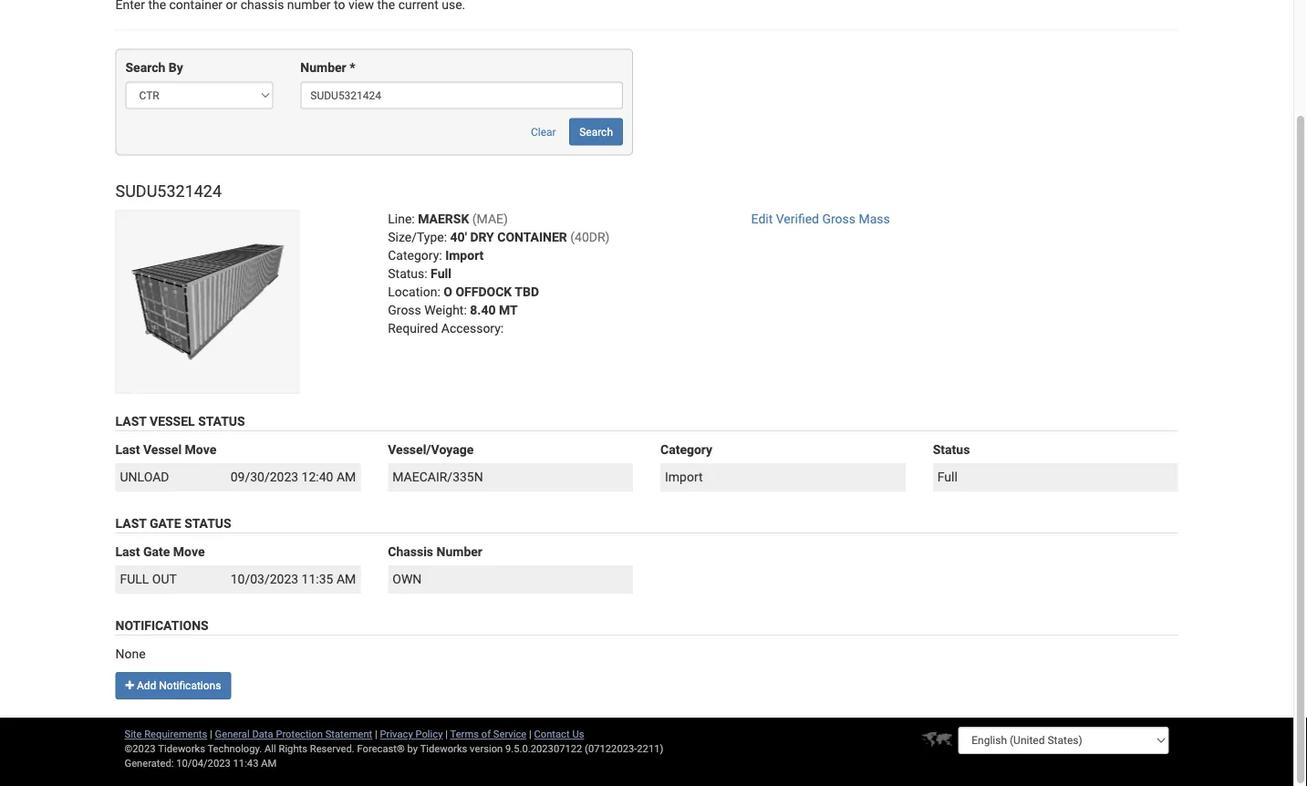 Task type: describe. For each thing, give the bounding box(es) containing it.
chassis
[[388, 544, 433, 559]]

search for search
[[579, 125, 613, 138]]

maersk
[[418, 211, 469, 226]]

location:
[[388, 284, 440, 299]]

40dr image
[[115, 210, 300, 394]]

offdock
[[456, 284, 512, 299]]

mass
[[859, 211, 890, 226]]

general data protection statement link
[[215, 728, 372, 740]]

clear button
[[521, 118, 566, 145]]

weight:
[[425, 303, 467, 318]]

dry
[[470, 230, 494, 245]]

2211)
[[637, 743, 664, 755]]

status for last vessel status
[[198, 414, 245, 429]]

Number * text field
[[300, 82, 623, 109]]

last for last vessel move
[[115, 442, 140, 457]]

add notifications button
[[115, 672, 231, 700]]

terms of service link
[[450, 728, 527, 740]]

general
[[215, 728, 250, 740]]

line: maersk (mae) size/type: 40' dry container (40dr) category: import status: full location: o offdock tbd gross weight: 8.40 mt required accessory:
[[388, 211, 610, 336]]

gross inside line: maersk (mae) size/type: 40' dry container (40dr) category: import status: full location: o offdock tbd gross weight: 8.40 mt required accessory:
[[388, 303, 421, 318]]

0 vertical spatial notifications
[[115, 618, 209, 633]]

09/30/2023 12:40 am
[[231, 470, 356, 485]]

last gate move
[[115, 544, 205, 559]]

(mae)
[[472, 211, 508, 226]]

full
[[120, 572, 149, 587]]

(07122023-
[[585, 743, 637, 755]]

none
[[115, 646, 146, 661]]

contact
[[534, 728, 570, 740]]

chassis number
[[388, 544, 483, 559]]

add notifications
[[134, 680, 221, 692]]

search for search by
[[125, 60, 165, 75]]

last for last gate status
[[115, 516, 146, 531]]

contact us link
[[534, 728, 584, 740]]

generated:
[[125, 758, 174, 769]]

edit verified gross mass
[[751, 211, 890, 226]]

1 horizontal spatial number
[[437, 544, 483, 559]]

by
[[407, 743, 418, 755]]

edit
[[751, 211, 773, 226]]

forecast®
[[357, 743, 405, 755]]

1 horizontal spatial import
[[665, 470, 703, 485]]

gate for move
[[143, 544, 170, 559]]

move for last gate move
[[173, 544, 205, 559]]

2 | from the left
[[375, 728, 378, 740]]

plus image
[[125, 680, 134, 691]]

clear
[[531, 125, 556, 138]]

*
[[350, 60, 355, 75]]

vessel/voyage
[[388, 442, 474, 457]]

version
[[470, 743, 503, 755]]

search by
[[125, 60, 183, 75]]

3 | from the left
[[445, 728, 448, 740]]

of
[[482, 728, 491, 740]]

number *
[[300, 60, 355, 75]]

10/03/2023
[[231, 572, 298, 587]]

tideworks
[[420, 743, 467, 755]]

category
[[661, 442, 713, 457]]

sudu5321424
[[115, 182, 222, 201]]

09/30/2023
[[231, 470, 298, 485]]

am for 10/03/2023 11:35 am
[[337, 572, 356, 587]]

all
[[265, 743, 276, 755]]

protection
[[276, 728, 323, 740]]

unload
[[120, 470, 169, 485]]

0 vertical spatial gross
[[822, 211, 856, 226]]

data
[[252, 728, 273, 740]]

mt
[[499, 303, 518, 318]]

privacy policy link
[[380, 728, 443, 740]]

us
[[572, 728, 584, 740]]

full inside line: maersk (mae) size/type: 40' dry container (40dr) category: import status: full location: o offdock tbd gross weight: 8.40 mt required accessory:
[[431, 266, 452, 281]]

add
[[137, 680, 156, 692]]

full out
[[120, 572, 177, 587]]

11:35
[[302, 572, 333, 587]]



Task type: locate. For each thing, give the bounding box(es) containing it.
0 vertical spatial status
[[198, 414, 245, 429]]

1 vertical spatial am
[[337, 572, 356, 587]]

edit verified gross mass link
[[751, 211, 890, 226]]

out
[[152, 572, 177, 587]]

1 vertical spatial move
[[173, 544, 205, 559]]

am right 11:35
[[337, 572, 356, 587]]

category:
[[388, 248, 442, 263]]

notifications inside button
[[159, 680, 221, 692]]

import down 40' on the top of page
[[445, 248, 484, 263]]

| up 9.5.0.202307122 on the bottom of page
[[529, 728, 532, 740]]

site
[[125, 728, 142, 740]]

0 vertical spatial import
[[445, 248, 484, 263]]

2 vertical spatial am
[[261, 758, 277, 769]]

| up forecast®
[[375, 728, 378, 740]]

1 horizontal spatial gross
[[822, 211, 856, 226]]

statement
[[325, 728, 372, 740]]

1 vertical spatial notifications
[[159, 680, 221, 692]]

last
[[115, 414, 146, 429], [115, 442, 140, 457], [115, 516, 146, 531], [115, 544, 140, 559]]

1 last from the top
[[115, 414, 146, 429]]

search right the clear button
[[579, 125, 613, 138]]

10/04/2023
[[176, 758, 231, 769]]

terms
[[450, 728, 479, 740]]

0 vertical spatial search
[[125, 60, 165, 75]]

notifications up none on the bottom left of page
[[115, 618, 209, 633]]

gross up required
[[388, 303, 421, 318]]

9.5.0.202307122
[[505, 743, 582, 755]]

1 horizontal spatial search
[[579, 125, 613, 138]]

vessel for status
[[150, 414, 195, 429]]

site requirements | general data protection statement | privacy policy | terms of service | contact us ©2023 tideworks technology. all rights reserved. forecast® by tideworks version 9.5.0.202307122 (07122023-2211) generated: 10/04/2023 11:43 am
[[125, 728, 664, 769]]

1 | from the left
[[210, 728, 212, 740]]

0 vertical spatial gate
[[150, 516, 181, 531]]

o
[[444, 284, 452, 299]]

1 vertical spatial gross
[[388, 303, 421, 318]]

accessory:
[[441, 321, 504, 336]]

am inside the 'site requirements | general data protection statement | privacy policy | terms of service | contact us ©2023 tideworks technology. all rights reserved. forecast® by tideworks version 9.5.0.202307122 (07122023-2211) generated: 10/04/2023 11:43 am'
[[261, 758, 277, 769]]

size/type:
[[388, 230, 447, 245]]

last vessel status
[[115, 414, 245, 429]]

2 vertical spatial status
[[184, 516, 231, 531]]

last for last gate move
[[115, 544, 140, 559]]

verified
[[776, 211, 819, 226]]

line:
[[388, 211, 415, 226]]

0 horizontal spatial number
[[300, 60, 346, 75]]

0 vertical spatial vessel
[[150, 414, 195, 429]]

gross left mass
[[822, 211, 856, 226]]

own
[[393, 572, 422, 587]]

1 vertical spatial status
[[933, 442, 970, 457]]

import down category
[[665, 470, 703, 485]]

| left "general"
[[210, 728, 212, 740]]

last for last vessel status
[[115, 414, 146, 429]]

|
[[210, 728, 212, 740], [375, 728, 378, 740], [445, 728, 448, 740], [529, 728, 532, 740]]

notifications right add
[[159, 680, 221, 692]]

vessel up last vessel move
[[150, 414, 195, 429]]

am down all
[[261, 758, 277, 769]]

move for last vessel move
[[185, 442, 216, 457]]

1 vertical spatial import
[[665, 470, 703, 485]]

0 horizontal spatial search
[[125, 60, 165, 75]]

am right 12:40
[[337, 470, 356, 485]]

move
[[185, 442, 216, 457], [173, 544, 205, 559]]

add notifications link
[[115, 672, 231, 700]]

number
[[300, 60, 346, 75], [437, 544, 483, 559]]

(40dr)
[[570, 230, 610, 245]]

tbd
[[515, 284, 539, 299]]

gross
[[822, 211, 856, 226], [388, 303, 421, 318]]

| up the tideworks
[[445, 728, 448, 740]]

1 vertical spatial gate
[[143, 544, 170, 559]]

3 last from the top
[[115, 516, 146, 531]]

status for last gate status
[[184, 516, 231, 531]]

4 last from the top
[[115, 544, 140, 559]]

1 vertical spatial vessel
[[143, 442, 182, 457]]

vessel up unload
[[143, 442, 182, 457]]

import inside line: maersk (mae) size/type: 40' dry container (40dr) category: import status: full location: o offdock tbd gross weight: 8.40 mt required accessory:
[[445, 248, 484, 263]]

1 horizontal spatial full
[[938, 470, 958, 485]]

policy
[[416, 728, 443, 740]]

vessel for move
[[143, 442, 182, 457]]

1 vertical spatial number
[[437, 544, 483, 559]]

search
[[125, 60, 165, 75], [579, 125, 613, 138]]

gate for status
[[150, 516, 181, 531]]

last up full
[[115, 544, 140, 559]]

search left by
[[125, 60, 165, 75]]

0 vertical spatial number
[[300, 60, 346, 75]]

search button
[[569, 118, 623, 145]]

last up unload
[[115, 442, 140, 457]]

reserved.
[[310, 743, 355, 755]]

0 horizontal spatial import
[[445, 248, 484, 263]]

40'
[[450, 230, 467, 245]]

gate
[[150, 516, 181, 531], [143, 544, 170, 559]]

last vessel move
[[115, 442, 216, 457]]

1 vertical spatial search
[[579, 125, 613, 138]]

notifications
[[115, 618, 209, 633], [159, 680, 221, 692]]

search inside button
[[579, 125, 613, 138]]

container
[[497, 230, 567, 245]]

technology.
[[208, 743, 262, 755]]

gate up the last gate move
[[150, 516, 181, 531]]

0 horizontal spatial gross
[[388, 303, 421, 318]]

last up last vessel move
[[115, 414, 146, 429]]

11:43
[[233, 758, 259, 769]]

status:
[[388, 266, 428, 281]]

number left *
[[300, 60, 346, 75]]

requirements
[[144, 728, 207, 740]]

service
[[493, 728, 527, 740]]

privacy
[[380, 728, 413, 740]]

12:40
[[302, 470, 333, 485]]

last gate status
[[115, 516, 231, 531]]

vessel
[[150, 414, 195, 429], [143, 442, 182, 457]]

number right chassis
[[437, 544, 483, 559]]

0 horizontal spatial full
[[431, 266, 452, 281]]

full
[[431, 266, 452, 281], [938, 470, 958, 485]]

0 vertical spatial am
[[337, 470, 356, 485]]

maecair/335n
[[393, 470, 483, 485]]

status
[[198, 414, 245, 429], [933, 442, 970, 457], [184, 516, 231, 531]]

10/03/2023 11:35 am
[[231, 572, 356, 587]]

gate up the out at the left bottom
[[143, 544, 170, 559]]

move down last vessel status
[[185, 442, 216, 457]]

1 vertical spatial full
[[938, 470, 958, 485]]

rights
[[279, 743, 307, 755]]

0 vertical spatial full
[[431, 266, 452, 281]]

import
[[445, 248, 484, 263], [665, 470, 703, 485]]

2 last from the top
[[115, 442, 140, 457]]

8.40
[[470, 303, 496, 318]]

by
[[169, 60, 183, 75]]

required
[[388, 321, 438, 336]]

4 | from the left
[[529, 728, 532, 740]]

site requirements link
[[125, 728, 207, 740]]

0 vertical spatial move
[[185, 442, 216, 457]]

last up the last gate move
[[115, 516, 146, 531]]

©2023 tideworks
[[125, 743, 205, 755]]

am for 09/30/2023 12:40 am
[[337, 470, 356, 485]]

am
[[337, 470, 356, 485], [337, 572, 356, 587], [261, 758, 277, 769]]

move down 'last gate status'
[[173, 544, 205, 559]]



Task type: vqa. For each thing, say whether or not it's contained in the screenshot.
the left Gross
yes



